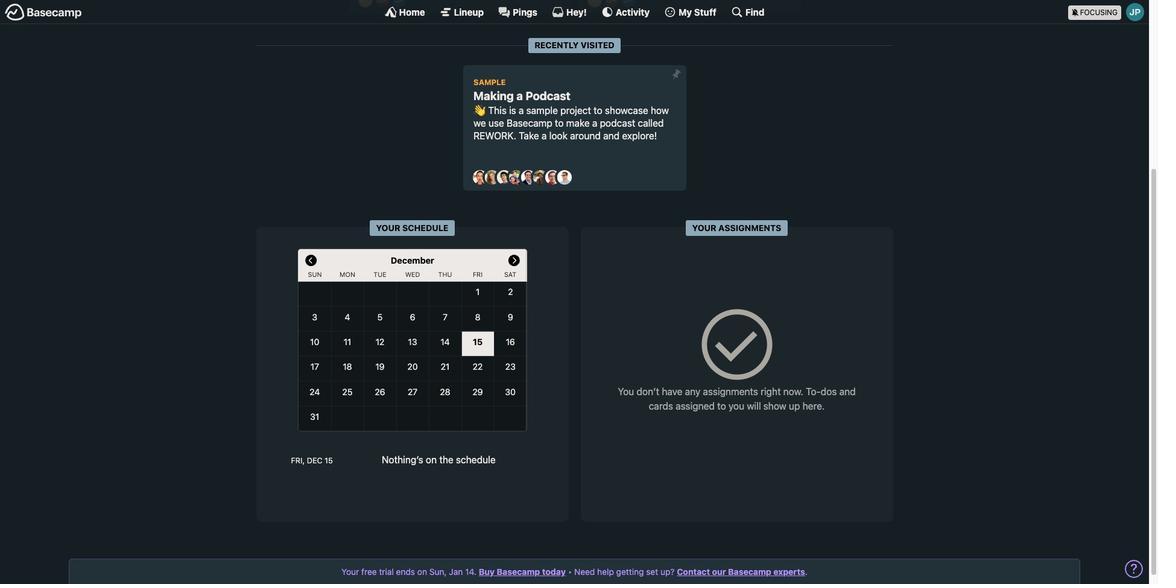 Task type: describe. For each thing, give the bounding box(es) containing it.
greg robinson image
[[375, 0, 390, 7]]

our
[[712, 567, 726, 577]]

basecamp right buy
[[497, 567, 540, 577]]

called
[[638, 118, 664, 129]]

home
[[399, 6, 425, 17]]

contact our basecamp experts link
[[677, 567, 805, 577]]

sample
[[527, 105, 558, 116]]

make
[[566, 118, 590, 129]]

will
[[747, 401, 761, 412]]

mon
[[339, 270, 355, 278]]

sun,
[[430, 567, 447, 577]]

👋
[[474, 105, 486, 116]]

nicole katz image
[[533, 170, 548, 185]]

victor cooper image
[[557, 170, 572, 185]]

greg robinson image
[[604, 0, 619, 7]]

basecamp right our
[[728, 567, 772, 577]]

15
[[325, 456, 333, 465]]

need
[[574, 567, 595, 577]]

james peterson image
[[392, 0, 406, 7]]

switch accounts image
[[5, 3, 82, 22]]

thu
[[438, 270, 452, 278]]

cheryl walters image
[[485, 170, 499, 185]]

and inside you don't have any assignments right now. to‑dos and cards assigned to you will show up here.
[[840, 386, 856, 397]]

pings
[[513, 6, 538, 17]]

we
[[474, 118, 486, 129]]

•
[[568, 567, 572, 577]]

you
[[618, 386, 634, 397]]

1 horizontal spatial to
[[594, 105, 603, 116]]

showcase
[[605, 105, 648, 116]]

recently visited
[[535, 40, 615, 50]]

a left look
[[542, 130, 547, 141]]

sample making a podcast 👋 this is a sample project to showcase how we use basecamp to make a podcast called rework. take a look around and explore!
[[474, 78, 669, 141]]

cards
[[649, 401, 673, 412]]

schedule
[[456, 454, 496, 465]]

annie bryan image
[[473, 170, 487, 185]]

explore!
[[622, 130, 657, 141]]

you don't have any assignments right now. to‑dos and cards assigned to you will show up here.
[[618, 386, 856, 412]]

sat
[[504, 270, 516, 278]]

fri,
[[291, 456, 305, 465]]

find button
[[731, 6, 765, 18]]

help
[[597, 567, 614, 577]]

your free trial ends on sun, jan 14. buy basecamp today • need help getting set up? contact our basecamp experts .
[[342, 567, 808, 577]]

up
[[789, 401, 800, 412]]

making
[[474, 89, 514, 103]]

0 vertical spatial on
[[426, 454, 437, 465]]

contact
[[677, 567, 710, 577]]

now.
[[784, 386, 804, 397]]

here.
[[803, 401, 825, 412]]

use
[[489, 118, 504, 129]]

assignments
[[703, 386, 758, 397]]

set
[[646, 567, 658, 577]]

up?
[[661, 567, 675, 577]]

right
[[761, 386, 781, 397]]

focusing
[[1081, 8, 1118, 17]]

sun
[[308, 270, 322, 278]]

find
[[746, 6, 765, 17]]

to‑dos
[[806, 386, 837, 397]]

jan
[[449, 567, 463, 577]]

fri
[[473, 270, 482, 278]]

josh fiske image
[[521, 170, 536, 185]]

getting
[[616, 567, 644, 577]]

stuff
[[694, 6, 717, 17]]

gary orlando image
[[587, 0, 602, 7]]

my stuff button
[[664, 6, 717, 18]]

pings button
[[498, 6, 538, 18]]

nothing's
[[382, 454, 423, 465]]

basecamp inside sample making a podcast 👋 this is a sample project to showcase how we use basecamp to make a podcast called rework. take a look around and explore!
[[507, 118, 553, 129]]

lineup link
[[440, 6, 484, 18]]

assignments
[[719, 222, 782, 233]]

my
[[679, 6, 692, 17]]



Task type: vqa. For each thing, say whether or not it's contained in the screenshot.
sat
yes



Task type: locate. For each thing, give the bounding box(es) containing it.
on left sun,
[[418, 567, 427, 577]]

focusing button
[[1068, 0, 1149, 24]]

tue
[[373, 270, 386, 278]]

trial
[[379, 567, 394, 577]]

2 horizontal spatial to
[[718, 401, 726, 412]]

2 vertical spatial to
[[718, 401, 726, 412]]

and
[[603, 130, 620, 141], [840, 386, 856, 397]]

1 horizontal spatial james peterson image
[[1127, 3, 1145, 21]]

and right to‑dos
[[840, 386, 856, 397]]

main element
[[0, 0, 1149, 24]]

0 horizontal spatial and
[[603, 130, 620, 141]]

james peterson image right focusing
[[1127, 3, 1145, 21]]

lineup
[[454, 6, 484, 17]]

ends
[[396, 567, 415, 577]]

your for your schedule
[[376, 222, 400, 233]]

dec
[[307, 456, 323, 465]]

your left schedule
[[376, 222, 400, 233]]

hey! button
[[552, 6, 587, 18]]

0 vertical spatial to
[[594, 105, 603, 116]]

wed
[[405, 270, 420, 278]]

look
[[549, 130, 568, 141]]

december
[[391, 255, 434, 265]]

have
[[662, 386, 683, 397]]

any
[[685, 386, 701, 397]]

1 horizontal spatial and
[[840, 386, 856, 397]]

james peterson image inside focusing popup button
[[1127, 3, 1145, 21]]

experts
[[774, 567, 805, 577]]

podcast
[[600, 118, 636, 129]]

0 horizontal spatial james peterson image
[[621, 0, 636, 7]]

1 vertical spatial to
[[555, 118, 564, 129]]

rework.
[[474, 130, 517, 141]]

0 horizontal spatial to
[[555, 118, 564, 129]]

sample
[[474, 78, 506, 87]]

your for your assignments
[[692, 222, 717, 233]]

1 vertical spatial on
[[418, 567, 427, 577]]

to
[[594, 105, 603, 116], [555, 118, 564, 129], [718, 401, 726, 412]]

steve marsh image
[[545, 170, 560, 185]]

your left free
[[342, 567, 359, 577]]

your schedule
[[376, 222, 449, 233]]

buy basecamp today link
[[479, 567, 566, 577]]

buy
[[479, 567, 495, 577]]

on
[[426, 454, 437, 465], [418, 567, 427, 577]]

and inside sample making a podcast 👋 this is a sample project to showcase how we use basecamp to make a podcast called rework. take a look around and explore!
[[603, 130, 620, 141]]

your assignments
[[692, 222, 782, 233]]

how
[[651, 105, 669, 116]]

assigned
[[676, 401, 715, 412]]

to left you
[[718, 401, 726, 412]]

your
[[376, 222, 400, 233], [692, 222, 717, 233], [342, 567, 359, 577]]

fri, dec 15
[[291, 456, 333, 465]]

recently
[[535, 40, 579, 50]]

free
[[361, 567, 377, 577]]

your left assignments
[[692, 222, 717, 233]]

project
[[561, 105, 591, 116]]

hey!
[[567, 6, 587, 17]]

around
[[570, 130, 601, 141]]

1 horizontal spatial your
[[376, 222, 400, 233]]

to up look
[[555, 118, 564, 129]]

0 vertical spatial and
[[603, 130, 620, 141]]

to inside you don't have any assignments right now. to‑dos and cards assigned to you will show up here.
[[718, 401, 726, 412]]

nothing's on the schedule
[[382, 454, 496, 465]]

activity link
[[601, 6, 650, 18]]

gary orlando image
[[358, 0, 373, 7]]

on left the
[[426, 454, 437, 465]]

.
[[805, 567, 808, 577]]

show
[[764, 401, 787, 412]]

activity
[[616, 6, 650, 17]]

a up around
[[592, 118, 598, 129]]

don't
[[637, 386, 660, 397]]

basecamp
[[507, 118, 553, 129], [497, 567, 540, 577], [728, 567, 772, 577]]

schedule
[[403, 222, 449, 233]]

a right 'is'
[[519, 105, 524, 116]]

None submit
[[667, 65, 686, 84]]

james peterson image
[[621, 0, 636, 7], [1127, 3, 1145, 21]]

the
[[439, 454, 454, 465]]

podcast
[[526, 89, 571, 103]]

1 vertical spatial and
[[840, 386, 856, 397]]

jared davis image
[[497, 170, 511, 185]]

is
[[509, 105, 516, 116]]

2 horizontal spatial your
[[692, 222, 717, 233]]

and down podcast on the right of page
[[603, 130, 620, 141]]

my stuff
[[679, 6, 717, 17]]

basecamp up "take"
[[507, 118, 553, 129]]

take
[[519, 130, 539, 141]]

visited
[[581, 40, 615, 50]]

today
[[542, 567, 566, 577]]

a right making
[[517, 89, 523, 103]]

you
[[729, 401, 745, 412]]

14.
[[465, 567, 477, 577]]

james peterson image right greg robinson image on the top
[[621, 0, 636, 7]]

0 horizontal spatial your
[[342, 567, 359, 577]]

to right project
[[594, 105, 603, 116]]

home link
[[385, 6, 425, 18]]

jennifer young image
[[509, 170, 523, 185]]

this
[[488, 105, 507, 116]]



